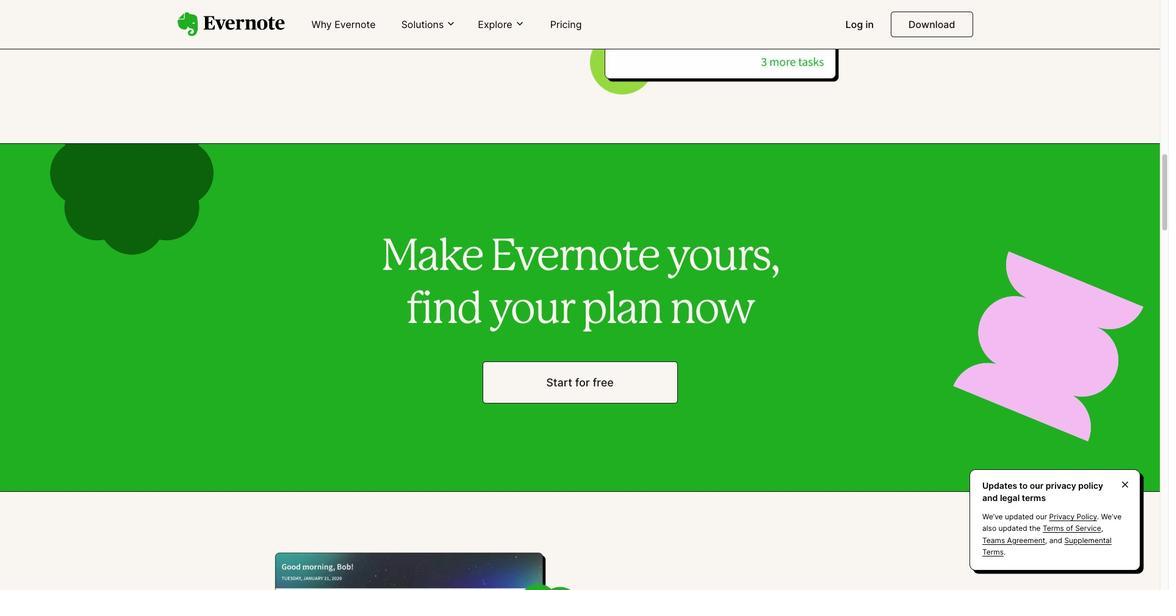 Task type: locate. For each thing, give the bounding box(es) containing it.
1 vertical spatial updated
[[998, 524, 1027, 534]]

our up terms
[[1030, 481, 1044, 491]]

1 horizontal spatial .
[[1097, 513, 1099, 522]]

our inside updates to our privacy policy and legal terms
[[1030, 481, 1044, 491]]

0 vertical spatial evernote
[[335, 18, 376, 31]]

privacy policy link
[[1049, 513, 1097, 522]]

pricing link
[[543, 13, 589, 37]]

and inside terms of service , teams agreement , and
[[1049, 536, 1062, 545]]

in
[[866, 18, 874, 31]]

2 we've from the left
[[1101, 513, 1122, 522]]

and
[[982, 493, 998, 503], [1049, 536, 1062, 545]]

updates
[[982, 481, 1017, 491]]

we've updated our privacy policy
[[982, 513, 1097, 522]]

1 vertical spatial our
[[1036, 513, 1047, 522]]

. we've also updated the
[[982, 513, 1122, 534]]

terms down teams
[[982, 548, 1004, 557]]

updated up teams agreement link
[[998, 524, 1027, 534]]

we've
[[982, 513, 1003, 522], [1101, 513, 1122, 522]]

we've up also at the right bottom of the page
[[982, 513, 1003, 522]]

terms
[[1022, 493, 1046, 503]]

terms
[[1043, 524, 1064, 534], [982, 548, 1004, 557]]

1 horizontal spatial terms
[[1043, 524, 1064, 534]]

plan
[[581, 290, 662, 332]]

log in
[[846, 18, 874, 31]]

of
[[1066, 524, 1073, 534]]

evernote for make
[[490, 237, 659, 279]]

our up the the
[[1036, 513, 1047, 522]]

agreement
[[1007, 536, 1045, 545]]

find
[[406, 290, 481, 332]]

1 horizontal spatial we've
[[1101, 513, 1122, 522]]

learn more
[[268, 19, 328, 32]]

updated up the the
[[1005, 513, 1034, 522]]

and down updates
[[982, 493, 998, 503]]

find your plan now
[[406, 290, 754, 332]]

0 horizontal spatial terms
[[982, 548, 1004, 557]]

our
[[1030, 481, 1044, 491], [1036, 513, 1047, 522]]

privacy
[[1046, 481, 1076, 491]]

0 vertical spatial updated
[[1005, 513, 1034, 522]]

0 horizontal spatial evernote
[[335, 18, 376, 31]]

solutions button
[[398, 18, 460, 31]]

1 horizontal spatial ,
[[1101, 524, 1103, 534]]

policy
[[1077, 513, 1097, 522]]

1 vertical spatial .
[[1004, 548, 1006, 557]]

. up service
[[1097, 513, 1099, 522]]

explore button
[[474, 18, 528, 31]]

0 horizontal spatial we've
[[982, 513, 1003, 522]]

start for free link
[[482, 362, 678, 404]]

updates to our privacy policy and legal terms
[[982, 481, 1103, 503]]

log in link
[[838, 13, 881, 37]]

, up supplemental at the right bottom of page
[[1101, 524, 1103, 534]]

explore
[[478, 18, 512, 30]]

0 vertical spatial ,
[[1101, 524, 1103, 534]]

0 vertical spatial and
[[982, 493, 998, 503]]

. down teams agreement link
[[1004, 548, 1006, 557]]

teams
[[982, 536, 1005, 545]]

0 horizontal spatial .
[[1004, 548, 1006, 557]]

. inside . we've also updated the
[[1097, 513, 1099, 522]]

and inside updates to our privacy policy and legal terms
[[982, 493, 998, 503]]

your
[[489, 290, 574, 332]]

.
[[1097, 513, 1099, 522], [1004, 548, 1006, 557]]

, down . we've also updated the
[[1045, 536, 1047, 545]]

evernote right why
[[335, 18, 376, 31]]

download link
[[891, 12, 973, 37]]

1 horizontal spatial evernote
[[490, 237, 659, 279]]

start for free
[[546, 376, 614, 389]]

1 vertical spatial terms
[[982, 548, 1004, 557]]

why evernote link
[[304, 13, 383, 37]]

we've right policy
[[1101, 513, 1122, 522]]

download
[[909, 18, 955, 31]]

0 vertical spatial our
[[1030, 481, 1044, 491]]

0 horizontal spatial ,
[[1045, 536, 1047, 545]]

0 horizontal spatial and
[[982, 493, 998, 503]]

free
[[593, 376, 614, 389]]

evernote up find your plan now
[[490, 237, 659, 279]]

1 horizontal spatial and
[[1049, 536, 1062, 545]]

evernote
[[335, 18, 376, 31], [490, 237, 659, 279]]

updated
[[1005, 513, 1034, 522], [998, 524, 1027, 534]]

1 we've from the left
[[982, 513, 1003, 522]]

0 vertical spatial .
[[1097, 513, 1099, 522]]

1 vertical spatial and
[[1049, 536, 1062, 545]]

make evernote yours,
[[381, 237, 779, 279]]

1 vertical spatial evernote
[[490, 237, 659, 279]]

0 vertical spatial terms
[[1043, 524, 1064, 534]]

terms down privacy
[[1043, 524, 1064, 534]]

evernote for why
[[335, 18, 376, 31]]

and down . we've also updated the
[[1049, 536, 1062, 545]]

,
[[1101, 524, 1103, 534], [1045, 536, 1047, 545]]



Task type: vqa. For each thing, say whether or not it's contained in the screenshot.
'track'
no



Task type: describe. For each thing, give the bounding box(es) containing it.
also
[[982, 524, 996, 534]]

our for privacy
[[1036, 513, 1047, 522]]

. for .
[[1004, 548, 1006, 557]]

calendar-widget screen image
[[268, 541, 611, 591]]

for
[[575, 376, 590, 389]]

to
[[1019, 481, 1028, 491]]

privacy
[[1049, 513, 1075, 522]]

tasks widget screen image
[[549, 0, 892, 95]]

supplemental
[[1064, 536, 1112, 545]]

service
[[1075, 524, 1101, 534]]

supplemental terms link
[[982, 536, 1112, 557]]

learn more link
[[268, 17, 328, 35]]

evernote logo image
[[177, 12, 285, 37]]

learn
[[268, 19, 298, 32]]

yours,
[[666, 237, 779, 279]]

the
[[1029, 524, 1041, 534]]

pricing
[[550, 18, 582, 31]]

we've inside . we've also updated the
[[1101, 513, 1122, 522]]

now
[[669, 290, 754, 332]]

our for privacy
[[1030, 481, 1044, 491]]

more
[[301, 19, 328, 32]]

updated inside . we've also updated the
[[998, 524, 1027, 534]]

legal
[[1000, 493, 1020, 503]]

. for . we've also updated the
[[1097, 513, 1099, 522]]

start
[[546, 376, 572, 389]]

policy
[[1078, 481, 1103, 491]]

terms inside terms of service , teams agreement , and
[[1043, 524, 1064, 534]]

1 vertical spatial ,
[[1045, 536, 1047, 545]]

why evernote
[[311, 18, 376, 31]]

supplemental terms
[[982, 536, 1112, 557]]

make
[[381, 237, 482, 279]]

terms of service , teams agreement , and
[[982, 524, 1103, 545]]

why
[[311, 18, 332, 31]]

solutions
[[401, 18, 444, 30]]

terms of service link
[[1043, 524, 1101, 534]]

teams agreement link
[[982, 536, 1045, 545]]

log
[[846, 18, 863, 31]]

terms inside supplemental terms
[[982, 548, 1004, 557]]



